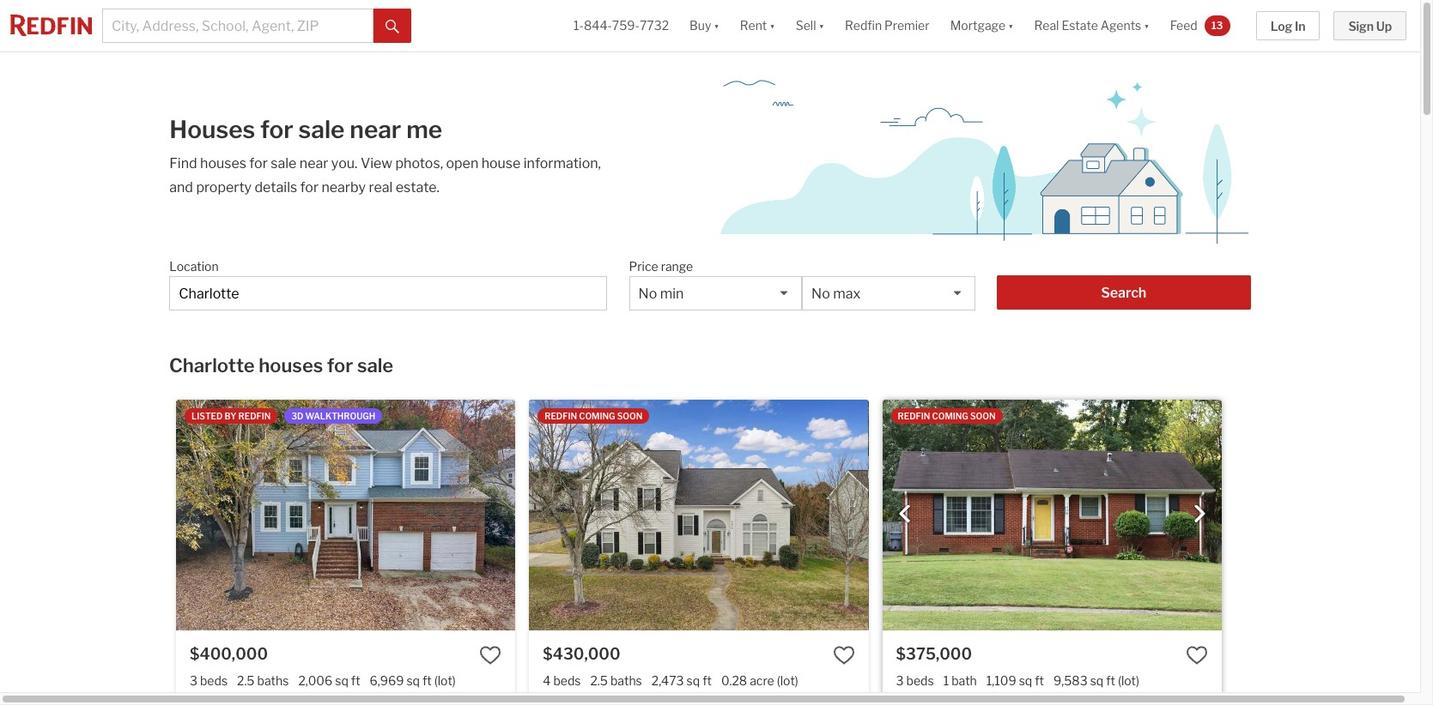 Task type: locate. For each thing, give the bounding box(es) containing it.
2,006
[[298, 674, 333, 688]]

1 sq from the left
[[335, 674, 349, 688]]

▾ right the buy
[[714, 18, 719, 33]]

1 horizontal spatial no
[[812, 286, 830, 302]]

2.5 down $430,000
[[590, 674, 608, 688]]

1 horizontal spatial houses
[[259, 355, 323, 377]]

1 vertical spatial houses
[[259, 355, 323, 377]]

property
[[196, 179, 252, 196]]

bath
[[952, 674, 977, 688]]

3 (lot) from the left
[[1118, 674, 1140, 688]]

0 horizontal spatial 3 beds
[[190, 674, 228, 688]]

4 ▾ from the left
[[1008, 18, 1014, 33]]

(lot) right 9,583
[[1118, 674, 1140, 688]]

max
[[833, 286, 861, 302]]

beds left 1
[[906, 674, 934, 688]]

1 horizontal spatial favorite button image
[[1186, 645, 1208, 667]]

1 photo of 13901 kings carriage ln, charlotte, nc 28278 image from the left
[[176, 400, 516, 631]]

baths for $400,000
[[257, 674, 289, 688]]

1 redfin from the left
[[238, 411, 271, 422]]

0 horizontal spatial favorite button image
[[833, 645, 855, 667]]

4 sq from the left
[[1019, 674, 1032, 688]]

1 ▾ from the left
[[714, 18, 719, 33]]

agents
[[1101, 18, 1142, 33]]

1 horizontal spatial (lot)
[[777, 674, 799, 688]]

(lot)
[[434, 674, 456, 688], [777, 674, 799, 688], [1118, 674, 1140, 688]]

0 horizontal spatial near
[[300, 155, 328, 172]]

▾ right sell
[[819, 18, 824, 33]]

2.5 baths down $400,000
[[237, 674, 289, 688]]

ft right 9,583
[[1106, 674, 1115, 688]]

2,473 sq ft
[[652, 674, 712, 688]]

for right details at the left top of the page
[[300, 179, 319, 196]]

beds
[[200, 674, 228, 688], [553, 674, 581, 688], [906, 674, 934, 688]]

1 horizontal spatial coming
[[932, 411, 969, 422]]

sale up details at the left top of the page
[[271, 155, 297, 172]]

▾ right rent
[[770, 18, 775, 33]]

beds right 4
[[553, 674, 581, 688]]

real estate agents ▾
[[1034, 18, 1150, 33]]

sale up walkthrough
[[357, 355, 394, 377]]

near
[[350, 115, 401, 144], [300, 155, 328, 172]]

0 horizontal spatial 2.5
[[237, 674, 255, 688]]

information,
[[524, 155, 601, 172]]

1 vertical spatial sale
[[271, 155, 297, 172]]

3d
[[291, 411, 304, 422]]

no
[[639, 286, 657, 302], [812, 286, 830, 302]]

near up view
[[350, 115, 401, 144]]

1 horizontal spatial redfin
[[545, 411, 577, 422]]

1 vertical spatial city, address, school, agent, zip search field
[[169, 277, 607, 311]]

view photos, open house information, and property details for nearby real estate.
[[169, 155, 601, 196]]

1 favorite button image from the left
[[833, 645, 855, 667]]

(lot) right 6,969
[[434, 674, 456, 688]]

1 horizontal spatial beds
[[553, 674, 581, 688]]

3 ▾ from the left
[[819, 18, 824, 33]]

houses
[[169, 115, 255, 144]]

for up details at the left top of the page
[[249, 155, 268, 172]]

1 favorite button checkbox from the left
[[833, 645, 855, 667]]

1 3 from the left
[[190, 674, 198, 688]]

5 sq from the left
[[1090, 674, 1104, 688]]

2 3 from the left
[[896, 674, 904, 688]]

redfin
[[238, 411, 271, 422], [545, 411, 577, 422], [898, 411, 930, 422]]

0 horizontal spatial 2.5 baths
[[237, 674, 289, 688]]

photo of 4404 brownes ferry rd, charlotte, nc 28269 image
[[529, 400, 869, 631], [868, 400, 1208, 631]]

▾ for buy ▾
[[714, 18, 719, 33]]

2 3 beds from the left
[[896, 674, 934, 688]]

0 horizontal spatial baths
[[257, 674, 289, 688]]

houses up property
[[200, 155, 246, 172]]

3 beds left 1
[[896, 674, 934, 688]]

sq right 9,583
[[1090, 674, 1104, 688]]

0 horizontal spatial favorite button checkbox
[[833, 645, 855, 667]]

3 beds for $375,000
[[896, 674, 934, 688]]

City, Address, School, Agent, ZIP search field
[[102, 9, 374, 43], [169, 277, 607, 311]]

0 horizontal spatial houses
[[200, 155, 246, 172]]

2 coming from the left
[[932, 411, 969, 422]]

favorite button image
[[833, 645, 855, 667], [1186, 645, 1208, 667]]

1 horizontal spatial 2.5
[[590, 674, 608, 688]]

for up walkthrough
[[327, 355, 353, 377]]

1 no from the left
[[639, 286, 657, 302]]

in
[[1295, 19, 1306, 33]]

3
[[190, 674, 198, 688], [896, 674, 904, 688]]

1 2.5 from the left
[[237, 674, 255, 688]]

▾ for sell ▾
[[819, 18, 824, 33]]

3 ft from the left
[[703, 674, 712, 688]]

(lot) right acre
[[777, 674, 799, 688]]

3 sq from the left
[[687, 674, 700, 688]]

sign
[[1349, 19, 1374, 33]]

submit search image
[[386, 20, 399, 33]]

2 photo of 13901 kings carriage ln, charlotte, nc 28278 image from the left
[[515, 400, 855, 631]]

2 vertical spatial sale
[[357, 355, 394, 377]]

0 horizontal spatial soon
[[617, 411, 643, 422]]

favorite button checkbox
[[833, 645, 855, 667], [1186, 645, 1208, 667]]

3 down $400,000
[[190, 674, 198, 688]]

previous button image
[[896, 506, 913, 523]]

me
[[406, 115, 442, 144]]

1
[[943, 674, 949, 688]]

sq right 6,969
[[407, 674, 420, 688]]

1 horizontal spatial favorite button checkbox
[[1186, 645, 1208, 667]]

2.5 down $400,000
[[237, 674, 255, 688]]

mortgage
[[950, 18, 1006, 33]]

0 vertical spatial houses
[[200, 155, 246, 172]]

2 ▾ from the left
[[770, 18, 775, 33]]

sq for $430,000
[[687, 674, 700, 688]]

sale
[[299, 115, 345, 144], [271, 155, 297, 172], [357, 355, 394, 377]]

buy ▾ button
[[679, 0, 730, 52]]

▾ right mortgage
[[1008, 18, 1014, 33]]

ft left 9,583
[[1035, 674, 1044, 688]]

3 beds from the left
[[906, 674, 934, 688]]

(lot) for $375,000
[[1118, 674, 1140, 688]]

no min
[[639, 286, 684, 302]]

▾ for mortgage ▾
[[1008, 18, 1014, 33]]

0 vertical spatial sale
[[299, 115, 345, 144]]

2 favorite button image from the left
[[1186, 645, 1208, 667]]

0 horizontal spatial 3
[[190, 674, 198, 688]]

sq right the 2,006
[[335, 674, 349, 688]]

houses for sale near me
[[169, 115, 442, 144]]

ft
[[351, 674, 360, 688], [423, 674, 432, 688], [703, 674, 712, 688], [1035, 674, 1044, 688], [1106, 674, 1115, 688]]

no max
[[812, 286, 861, 302]]

sq
[[335, 674, 349, 688], [407, 674, 420, 688], [687, 674, 700, 688], [1019, 674, 1032, 688], [1090, 674, 1104, 688]]

houses up 3d
[[259, 355, 323, 377]]

2.5 baths
[[237, 674, 289, 688], [590, 674, 642, 688]]

ft right 6,969
[[423, 674, 432, 688]]

2 baths from the left
[[611, 674, 642, 688]]

1 horizontal spatial 3 beds
[[896, 674, 934, 688]]

▾ right agents
[[1144, 18, 1150, 33]]

beds for $430,000
[[553, 674, 581, 688]]

0.28 acre (lot)
[[721, 674, 799, 688]]

1 3 beds from the left
[[190, 674, 228, 688]]

3 beds down $400,000
[[190, 674, 228, 688]]

2 2.5 baths from the left
[[590, 674, 642, 688]]

2 horizontal spatial redfin
[[898, 411, 930, 422]]

4
[[543, 674, 551, 688]]

2 horizontal spatial sale
[[357, 355, 394, 377]]

charlotte houses for sale
[[169, 355, 394, 377]]

baths for $430,000
[[611, 674, 642, 688]]

sq right 2,473
[[687, 674, 700, 688]]

rent ▾ button
[[730, 0, 786, 52]]

sell
[[796, 18, 816, 33]]

0 horizontal spatial (lot)
[[434, 674, 456, 688]]

favorite button image for $430,000
[[833, 645, 855, 667]]

1 horizontal spatial 2.5 baths
[[590, 674, 642, 688]]

759-
[[612, 18, 640, 33]]

sale for charlotte houses for sale
[[357, 355, 394, 377]]

2 2.5 from the left
[[590, 674, 608, 688]]

for
[[260, 115, 294, 144], [249, 155, 268, 172], [300, 179, 319, 196], [327, 355, 353, 377]]

1 horizontal spatial soon
[[970, 411, 996, 422]]

baths left 2,473
[[611, 674, 642, 688]]

1 horizontal spatial 3
[[896, 674, 904, 688]]

photo of 13901 kings carriage ln, charlotte, nc 28278 image
[[176, 400, 516, 631], [515, 400, 855, 631]]

1 vertical spatial near
[[300, 155, 328, 172]]

log
[[1271, 19, 1293, 33]]

ft left 6,969
[[351, 674, 360, 688]]

near left you.
[[300, 155, 328, 172]]

1 photo of 4404 brownes ferry rd, charlotte, nc 28269 image from the left
[[529, 400, 869, 631]]

search button
[[997, 275, 1251, 310]]

6,969 sq ft (lot)
[[370, 674, 456, 688]]

1 baths from the left
[[257, 674, 289, 688]]

0 horizontal spatial no
[[639, 286, 657, 302]]

up
[[1376, 19, 1392, 33]]

2 sq from the left
[[407, 674, 420, 688]]

0 horizontal spatial redfin
[[238, 411, 271, 422]]

2 favorite button checkbox from the left
[[1186, 645, 1208, 667]]

redfin premier
[[845, 18, 930, 33]]

844-
[[584, 18, 612, 33]]

sq right 1,109
[[1019, 674, 1032, 688]]

4 ft from the left
[[1035, 674, 1044, 688]]

baths left the 2,006
[[257, 674, 289, 688]]

0 vertical spatial near
[[350, 115, 401, 144]]

3 down $375,000
[[896, 674, 904, 688]]

ft for $400,000
[[351, 674, 360, 688]]

sale for find houses for sale near you.
[[271, 155, 297, 172]]

3 redfin from the left
[[898, 411, 930, 422]]

2 beds from the left
[[553, 674, 581, 688]]

3 for $375,000
[[896, 674, 904, 688]]

0 horizontal spatial beds
[[200, 674, 228, 688]]

2.5
[[237, 674, 255, 688], [590, 674, 608, 688]]

1 horizontal spatial baths
[[611, 674, 642, 688]]

2 photo of 1438 briarfield dr, charlotte, nc 28205 image from the left
[[1222, 400, 1433, 631]]

sq for $400,000
[[335, 674, 349, 688]]

mortgage ▾ button
[[950, 0, 1014, 52]]

1 2.5 baths from the left
[[237, 674, 289, 688]]

1 horizontal spatial redfin coming soon
[[898, 411, 996, 422]]

1-844-759-7732
[[574, 18, 669, 33]]

sale up you.
[[299, 115, 345, 144]]

ft for $430,000
[[703, 674, 712, 688]]

rent
[[740, 18, 767, 33]]

coming
[[579, 411, 615, 422], [932, 411, 969, 422]]

$400,000
[[190, 646, 268, 664]]

2 no from the left
[[812, 286, 830, 302]]

5 ft from the left
[[1106, 674, 1115, 688]]

2 horizontal spatial beds
[[906, 674, 934, 688]]

$430,000
[[543, 646, 621, 664]]

soon
[[617, 411, 643, 422], [970, 411, 996, 422]]

buy ▾ button
[[690, 0, 719, 52]]

ft left 0.28
[[703, 674, 712, 688]]

no left max on the top right of page
[[812, 286, 830, 302]]

no left min at the left top of the page
[[639, 286, 657, 302]]

1 photo of 1438 briarfield dr, charlotte, nc 28205 image from the left
[[882, 400, 1222, 631]]

min
[[660, 286, 684, 302]]

beds down $400,000
[[200, 674, 228, 688]]

2 horizontal spatial (lot)
[[1118, 674, 1140, 688]]

premier
[[885, 18, 930, 33]]

0 horizontal spatial redfin coming soon
[[545, 411, 643, 422]]

0 horizontal spatial coming
[[579, 411, 615, 422]]

houses for find
[[200, 155, 246, 172]]

2.5 baths for $430,000
[[590, 674, 642, 688]]

1 beds from the left
[[200, 674, 228, 688]]

for inside view photos, open house information, and property details for nearby real estate.
[[300, 179, 319, 196]]

0 horizontal spatial sale
[[271, 155, 297, 172]]

1 (lot) from the left
[[434, 674, 456, 688]]

photos,
[[395, 155, 443, 172]]

1 ft from the left
[[351, 674, 360, 688]]

2.5 baths down $430,000
[[590, 674, 642, 688]]

7732
[[640, 18, 669, 33]]

photo of 1438 briarfield dr, charlotte, nc 28205 image
[[882, 400, 1222, 631], [1222, 400, 1433, 631]]

2 ft from the left
[[423, 674, 432, 688]]

1 horizontal spatial sale
[[299, 115, 345, 144]]

favorite button image
[[479, 645, 502, 667]]

real
[[1034, 18, 1059, 33]]



Task type: describe. For each thing, give the bounding box(es) containing it.
mortgage ▾
[[950, 18, 1014, 33]]

acre
[[750, 674, 774, 688]]

estate.
[[396, 179, 440, 196]]

and
[[169, 179, 193, 196]]

favorite button checkbox
[[479, 645, 502, 667]]

3d walkthrough
[[291, 411, 376, 422]]

beds for $375,000
[[906, 674, 934, 688]]

1,109 sq ft
[[987, 674, 1044, 688]]

1,109
[[987, 674, 1017, 688]]

next button image
[[1191, 506, 1208, 523]]

1-
[[574, 18, 584, 33]]

rent ▾
[[740, 18, 775, 33]]

for up find houses for sale near you.
[[260, 115, 294, 144]]

0 vertical spatial city, address, school, agent, zip search field
[[102, 9, 374, 43]]

3 for $400,000
[[190, 674, 198, 688]]

redfin premier button
[[835, 0, 940, 52]]

charlotte
[[169, 355, 255, 377]]

nearby
[[322, 179, 366, 196]]

details
[[255, 179, 297, 196]]

listed
[[192, 411, 223, 422]]

no for no max
[[812, 286, 830, 302]]

favorite button image for $375,000
[[1186, 645, 1208, 667]]

you.
[[331, 155, 358, 172]]

estate
[[1062, 18, 1098, 33]]

2.5 for $430,000
[[590, 674, 608, 688]]

1 soon from the left
[[617, 411, 643, 422]]

4 beds
[[543, 674, 581, 688]]

location
[[169, 259, 219, 274]]

sell ▾
[[796, 18, 824, 33]]

6,969
[[370, 674, 404, 688]]

range
[[661, 259, 693, 274]]

beds for $400,000
[[200, 674, 228, 688]]

price range
[[629, 259, 693, 274]]

2 photo of 4404 brownes ferry rd, charlotte, nc 28269 image from the left
[[868, 400, 1208, 631]]

open
[[446, 155, 479, 172]]

$375,000
[[896, 646, 972, 664]]

9,583
[[1054, 674, 1088, 688]]

rent ▾ button
[[740, 0, 775, 52]]

1 horizontal spatial near
[[350, 115, 401, 144]]

no for no min
[[639, 286, 657, 302]]

real estate agents ▾ button
[[1024, 0, 1160, 52]]

1 bath
[[943, 674, 977, 688]]

feed
[[1170, 18, 1198, 33]]

buy ▾
[[690, 18, 719, 33]]

1 redfin coming soon from the left
[[545, 411, 643, 422]]

favorite button checkbox for $375,000
[[1186, 645, 1208, 667]]

9,583 sq ft (lot)
[[1054, 674, 1140, 688]]

1 coming from the left
[[579, 411, 615, 422]]

view
[[361, 155, 393, 172]]

house
[[481, 155, 521, 172]]

2.5 baths for $400,000
[[237, 674, 289, 688]]

2 redfin from the left
[[545, 411, 577, 422]]

redfin
[[845, 18, 882, 33]]

houses for charlotte
[[259, 355, 323, 377]]

log in button
[[1256, 11, 1320, 40]]

(lot) for $400,000
[[434, 674, 456, 688]]

0.28
[[721, 674, 747, 688]]

sell ▾ button
[[786, 0, 835, 52]]

mortgage ▾ button
[[940, 0, 1024, 52]]

sq for $375,000
[[1019, 674, 1032, 688]]

sell ▾ button
[[796, 0, 824, 52]]

sign up button
[[1334, 11, 1407, 40]]

▾ for rent ▾
[[770, 18, 775, 33]]

log in
[[1271, 19, 1306, 33]]

real
[[369, 179, 393, 196]]

buy
[[690, 18, 711, 33]]

1-844-759-7732 link
[[574, 18, 669, 33]]

search
[[1101, 285, 1147, 301]]

sign up
[[1349, 19, 1392, 33]]

by
[[225, 411, 237, 422]]

2 (lot) from the left
[[777, 674, 799, 688]]

5 ▾ from the left
[[1144, 18, 1150, 33]]

2.5 for $400,000
[[237, 674, 255, 688]]

walkthrough
[[305, 411, 376, 422]]

listed by redfin
[[192, 411, 271, 422]]

real estate agents ▾ link
[[1034, 0, 1150, 52]]

13
[[1211, 19, 1223, 32]]

2,473
[[652, 674, 684, 688]]

2 soon from the left
[[970, 411, 996, 422]]

price
[[629, 259, 658, 274]]

favorite button checkbox for $430,000
[[833, 645, 855, 667]]

2,006 sq ft
[[298, 674, 360, 688]]

find
[[169, 155, 197, 172]]

3 beds for $400,000
[[190, 674, 228, 688]]

ft for $375,000
[[1035, 674, 1044, 688]]

2 redfin coming soon from the left
[[898, 411, 996, 422]]

find houses for sale near you.
[[169, 155, 361, 172]]



Task type: vqa. For each thing, say whether or not it's contained in the screenshot.
Add home to favorites Icon
no



